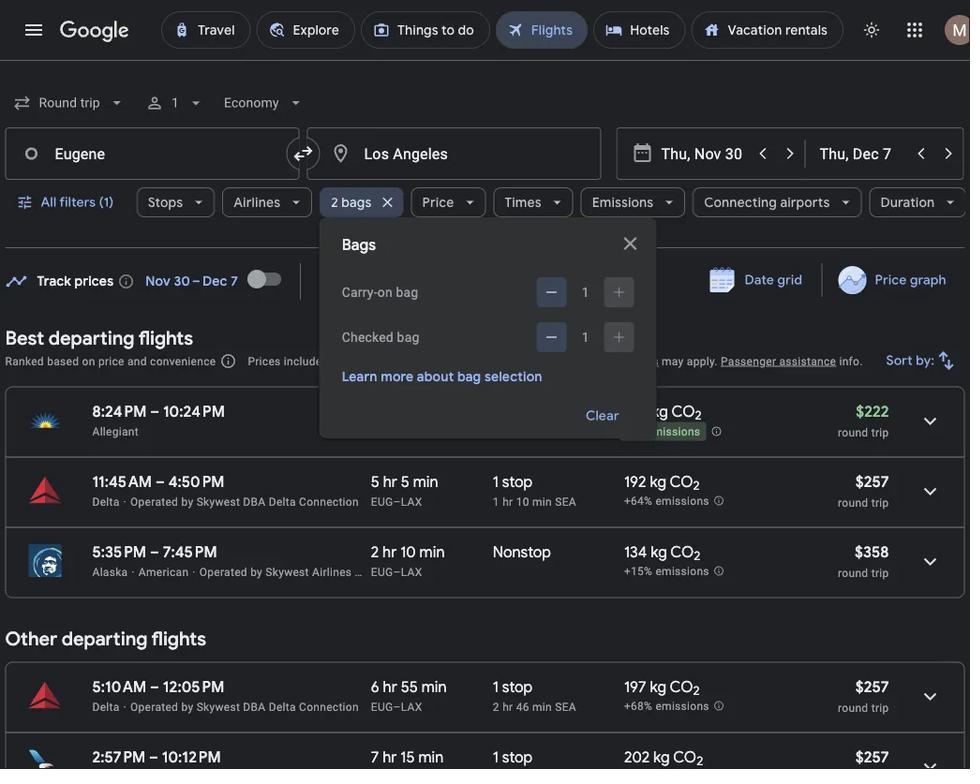Task type: describe. For each thing, give the bounding box(es) containing it.
– right 2:57 pm
[[149, 748, 158, 768]]

134 kg co 2
[[624, 543, 701, 565]]

kg for 134
[[651, 543, 667, 562]]

dates
[[348, 273, 383, 290]]

all filters (1) button
[[5, 180, 129, 225]]

7:45 pm
[[163, 543, 217, 562]]

allegiant
[[92, 425, 139, 438]]

sort by:
[[887, 353, 935, 369]]

airlines inside popup button
[[233, 194, 280, 211]]

$222
[[856, 402, 889, 422]]

2 inside "106 kg co 2"
[[695, 408, 702, 424]]

based
[[47, 355, 79, 368]]

min for 7 hr 15 min
[[419, 748, 444, 768]]

202
[[624, 748, 650, 768]]

find the best price region
[[5, 257, 965, 312]]

Arrival time: 10:12 PM. text field
[[162, 748, 221, 768]]

eug for 2
[[371, 566, 393, 579]]

connection for 5
[[299, 496, 359, 509]]

date grid button
[[696, 263, 818, 297]]

times
[[504, 194, 541, 211]]

1 vertical spatial on
[[82, 355, 95, 368]]

learn more about bag selection link
[[342, 369, 543, 385]]

10:12 pm
[[162, 748, 221, 768]]

1 fees from the left
[[413, 355, 435, 368]]

convenience
[[150, 355, 216, 368]]

operated for 12:05 pm
[[130, 701, 178, 714]]

2 inside 192 kg co 2
[[694, 478, 700, 494]]

2 inside 1 stop 2 hr 46 min sea
[[493, 701, 500, 714]]

price graph button
[[826, 263, 962, 297]]

prices
[[75, 273, 114, 290]]

any dates
[[320, 273, 383, 290]]

flight details. leaves eugene airport (eug) at 2:57 pm on thursday, november 30 and arrives at los angeles international airport at 10:12 pm on thursday, november 30. image
[[908, 745, 953, 770]]

192
[[624, 473, 647, 492]]

total duration 6 hr 55 min. element
[[371, 678, 493, 700]]

0 vertical spatial on
[[378, 285, 393, 300]]

$257 round trip for 192
[[838, 473, 889, 510]]

Departure time: 5:35 PM. text field
[[92, 543, 146, 562]]

sort
[[887, 353, 913, 369]]

checked bag
[[342, 330, 420, 345]]

connecting airports
[[704, 194, 830, 211]]

emissions for 197
[[656, 701, 710, 714]]

price for price
[[422, 194, 454, 211]]

+
[[403, 355, 410, 368]]

carry-
[[342, 285, 378, 300]]

$358
[[855, 543, 889, 562]]

price graph
[[875, 272, 947, 289]]

total duration 5 hr 5 min. element
[[371, 473, 493, 495]]

hr for 2 hr 10 min eug – lax
[[383, 543, 397, 562]]

learn more about bag selection
[[342, 369, 543, 385]]

– inside 8:24 pm – 10:24 pm allegiant
[[150, 402, 160, 422]]

bag fees button
[[614, 355, 659, 368]]

co for 106 kg co 2
[[672, 402, 695, 422]]

1 vertical spatial 7
[[371, 748, 379, 768]]

adult.
[[466, 355, 496, 368]]

lax for 10
[[401, 566, 422, 579]]

stops
[[147, 194, 183, 211]]

+68%
[[624, 701, 653, 714]]

min for 2 hr 10 min eug – lax
[[420, 543, 445, 562]]

106 kg co 2
[[624, 402, 702, 424]]

track
[[37, 273, 71, 290]]

graph
[[910, 272, 947, 289]]

date grid
[[745, 272, 803, 289]]

1 button
[[138, 81, 213, 126]]

257 US dollars text field
[[856, 473, 889, 492]]

lax for 55
[[401, 701, 422, 714]]

connecting airports button
[[693, 180, 862, 225]]

by for 7:45 pm
[[251, 566, 263, 579]]

10 inside 1 stop 1 hr 10 min sea
[[516, 496, 530, 509]]

required
[[325, 355, 368, 368]]

2 inside 197 kg co 2
[[694, 684, 700, 700]]

Arrival time: 4:50 PM. text field
[[168, 473, 225, 492]]

– inside 6 hr 55 min eug – lax
[[393, 701, 401, 714]]

operated for 7:45 pm
[[199, 566, 247, 579]]

optional
[[499, 355, 543, 368]]

30 – dec
[[174, 273, 228, 290]]

+15% emissions
[[624, 566, 710, 579]]

2 bags button
[[319, 180, 403, 225]]

trip for 134
[[872, 567, 889, 580]]

skywest for 7:45 pm
[[266, 566, 309, 579]]

1 inside popup button
[[171, 95, 179, 111]]

1 stop flight. element for 6 hr 55 min
[[493, 678, 533, 700]]

5:35 pm
[[92, 543, 146, 562]]

connecting
[[704, 194, 777, 211]]

emissions down "106 kg co 2"
[[647, 426, 701, 439]]

2:57 pm
[[92, 748, 146, 768]]

emissions button
[[581, 180, 685, 225]]

min inside 1 stop 1 hr 10 min sea
[[533, 496, 552, 509]]

operated by skywest airlines as alaska skywest
[[199, 566, 454, 579]]

apply.
[[687, 355, 718, 368]]

bag up +
[[397, 330, 420, 345]]

Arrival time: 7:45 PM. text field
[[163, 543, 217, 562]]

price for price graph
[[875, 272, 907, 289]]

7 inside find the best price region
[[231, 273, 238, 290]]

– inside 2 hr 10 min eug – lax
[[393, 566, 401, 579]]

prices include required taxes + fees for 1 adult. optional charges and bag fees may apply. passenger assistance
[[248, 355, 837, 368]]

kg for 202
[[654, 748, 670, 768]]

flight details. leaves eugene airport (eug) at 8:24 pm on thursday, november 30 and arrives at los angeles international airport at 10:24 pm on thursday, november 30. image
[[908, 399, 953, 444]]

selection
[[485, 369, 543, 385]]

3 $257 from the top
[[856, 748, 889, 768]]

15
[[401, 748, 415, 768]]

other
[[5, 628, 57, 652]]

$222 round trip
[[838, 402, 889, 439]]

stop for 1 stop 2 hr 46 min sea
[[502, 678, 533, 697]]

emissions for 192
[[656, 495, 710, 508]]

stops button
[[136, 180, 214, 225]]

co for 202 kg co
[[673, 748, 697, 768]]

flight details. leaves eugene airport (eug) at 5:10 am on thursday, november 30 and arrives at los angeles international airport at 12:05 pm on thursday, november 30. image
[[908, 675, 953, 720]]

1 alaska from the left
[[92, 566, 128, 579]]

11:45 am
[[92, 473, 152, 492]]

– inside 5 hr 5 min eug – lax
[[393, 496, 401, 509]]

about
[[417, 369, 454, 385]]

+15%
[[624, 566, 653, 579]]

kg for 106
[[652, 402, 669, 422]]

$257 for 192
[[856, 473, 889, 492]]

may
[[662, 355, 684, 368]]

swap origin and destination. image
[[292, 143, 315, 165]]

round for 106
[[838, 426, 869, 439]]

trip for 192
[[872, 497, 889, 510]]

operated by skywest dba delta connection for 4:50 pm
[[130, 496, 359, 509]]

grid
[[778, 272, 803, 289]]

airports
[[780, 194, 830, 211]]

$257 round trip for 197
[[838, 678, 889, 715]]

assistance
[[780, 355, 837, 368]]

airlines inside "main content"
[[312, 566, 352, 579]]

american
[[139, 566, 189, 579]]

nonstop
[[493, 543, 551, 562]]

duration button
[[869, 180, 966, 225]]

flight details. leaves eugene airport (eug) at 11:45 am on thursday, november 30 and arrives at los angeles international airport at 4:50 pm on thursday, november 30. image
[[908, 469, 953, 514]]

-
[[625, 426, 629, 439]]

eug for 5
[[371, 496, 393, 509]]

Departure time: 11:45 AM. text field
[[92, 473, 152, 492]]

+64% emissions
[[624, 495, 710, 508]]

8:24 pm – 10:24 pm allegiant
[[92, 402, 225, 438]]

any
[[320, 273, 344, 290]]

carry-on bag
[[342, 285, 419, 300]]

track prices
[[37, 273, 114, 290]]

9%
[[629, 426, 644, 439]]

clear
[[586, 408, 620, 425]]

round for 197
[[838, 702, 869, 715]]

trip for 197
[[872, 702, 889, 715]]

bags
[[342, 236, 376, 255]]

best departing flights
[[5, 326, 193, 350]]

2 hr 10 min eug – lax
[[371, 543, 445, 579]]

+68% emissions
[[624, 701, 710, 714]]

total duration 2 hr 10 min. element
[[371, 543, 493, 565]]

2 5 from the left
[[401, 473, 410, 492]]

1 5 from the left
[[371, 473, 380, 492]]

197
[[624, 678, 647, 697]]

dba for 12:05 pm
[[243, 701, 266, 714]]

leaves eugene airport (eug) at 5:10 am on thursday, november 30 and arrives at los angeles international airport at 12:05 pm on thursday, november 30. element
[[92, 678, 224, 697]]

nov
[[146, 273, 171, 290]]

2 fees from the left
[[636, 355, 659, 368]]

192 kg co 2
[[624, 473, 700, 494]]

clear button
[[564, 394, 642, 439]]

include
[[284, 355, 322, 368]]

round for 134
[[838, 567, 869, 580]]

close dialog image
[[620, 233, 642, 255]]

flight details. leaves eugene airport (eug) at 5:35 pm on thursday, november 30 and arrives at los angeles international airport at 7:45 pm on thursday, november 30. image
[[908, 540, 953, 585]]



Task type: vqa. For each thing, say whether or not it's contained in the screenshot.
2,
no



Task type: locate. For each thing, give the bounding box(es) containing it.
on up the checked bag
[[378, 285, 393, 300]]

Return text field
[[820, 128, 906, 179]]

hr
[[383, 473, 398, 492], [503, 496, 513, 509], [383, 543, 397, 562], [383, 678, 397, 697], [503, 701, 513, 714], [383, 748, 397, 768]]

learn
[[342, 369, 378, 385]]

2 lax from the top
[[401, 566, 422, 579]]

1 vertical spatial 1 stop flight. element
[[493, 678, 533, 700]]

and
[[128, 355, 147, 368], [591, 355, 611, 368]]

1 $257 from the top
[[856, 473, 889, 492]]

trip for 106
[[872, 426, 889, 439]]

2 dba from the top
[[243, 701, 266, 714]]

main content
[[5, 257, 965, 770]]

$257 left flight details. leaves eugene airport (eug) at 5:10 am on thursday, november 30 and arrives at los angeles international airport at 12:05 pm on thursday, november 30. icon
[[856, 678, 889, 697]]

2 vertical spatial 1 stop flight. element
[[493, 748, 533, 770]]

operated down 5:10 am – 12:05 pm on the bottom of page
[[130, 701, 178, 714]]

1 and from the left
[[128, 355, 147, 368]]

0 horizontal spatial airlines
[[233, 194, 280, 211]]

0 horizontal spatial 7
[[231, 273, 238, 290]]

round inside $222 round trip
[[838, 426, 869, 439]]

stop for 1 stop
[[502, 748, 533, 768]]

– left skywest
[[393, 566, 401, 579]]

$257 for 197
[[856, 678, 889, 697]]

2 vertical spatial eug
[[371, 701, 393, 714]]

alaska down departure time: 5:35 pm. text box
[[92, 566, 128, 579]]

charges
[[546, 355, 588, 368]]

2 vertical spatial lax
[[401, 701, 422, 714]]

3 round from the top
[[838, 567, 869, 580]]

for
[[438, 355, 453, 368]]

connection
[[299, 496, 359, 509], [299, 701, 359, 714]]

bag right dates
[[396, 285, 419, 300]]

stop up 46
[[502, 678, 533, 697]]

connection for 6
[[299, 701, 359, 714]]

operated by skywest dba delta connection down arrival time: 12:05 pm. text box
[[130, 701, 359, 714]]

4:50 pm
[[168, 473, 225, 492]]

nov 30 – dec 7
[[146, 273, 238, 290]]

stop inside 1 stop 1 hr 10 min sea
[[502, 473, 533, 492]]

1 vertical spatial stop
[[502, 678, 533, 697]]

kg inside 197 kg co 2
[[650, 678, 667, 697]]

duration
[[880, 194, 935, 211]]

kg up -9% emissions
[[652, 402, 669, 422]]

by down arrival time: 12:05 pm. text box
[[181, 701, 194, 714]]

0 vertical spatial eug
[[371, 496, 393, 509]]

1 horizontal spatial fees
[[636, 355, 659, 368]]

sea inside 1 stop 2 hr 46 min sea
[[555, 701, 577, 714]]

7
[[231, 273, 238, 290], [371, 748, 379, 768]]

– down total duration 5 hr 5 min. element
[[393, 496, 401, 509]]

bag inside "main content"
[[614, 355, 633, 368]]

hr inside 2 hr 10 min eug – lax
[[383, 543, 397, 562]]

kg up the +15% emissions
[[651, 543, 667, 562]]

10 up skywest
[[401, 543, 416, 562]]

trip
[[872, 426, 889, 439], [872, 497, 889, 510], [872, 567, 889, 580], [872, 702, 889, 715]]

1 horizontal spatial 10
[[516, 496, 530, 509]]

ranked based on price and convenience
[[5, 355, 216, 368]]

min right 15
[[419, 748, 444, 768]]

1 stop 1 hr 10 min sea
[[493, 473, 577, 509]]

skywest left as
[[266, 566, 309, 579]]

lax for 5
[[401, 496, 422, 509]]

departing up departure time: 5:10 am. text field
[[62, 628, 148, 652]]

0 horizontal spatial on
[[82, 355, 95, 368]]

$257 left flight details. leaves eugene airport (eug) at 2:57 pm on thursday, november 30 and arrives at los angeles international airport at 10:12 pm on thursday, november 30. image in the bottom of the page
[[856, 748, 889, 768]]

2 eug from the top
[[371, 566, 393, 579]]

358 US dollars text field
[[855, 543, 889, 562]]

2 inside 2 hr 10 min eug – lax
[[371, 543, 379, 562]]

airlines button
[[222, 180, 312, 225]]

by:
[[917, 353, 935, 369]]

1 vertical spatial departing
[[62, 628, 148, 652]]

None field
[[5, 86, 134, 120], [216, 86, 313, 120], [5, 86, 134, 120], [216, 86, 313, 120]]

min
[[413, 473, 438, 492], [533, 496, 552, 509], [420, 543, 445, 562], [422, 678, 447, 697], [533, 701, 552, 714], [419, 748, 444, 768]]

1 horizontal spatial 7
[[371, 748, 379, 768]]

airlines right stops popup button
[[233, 194, 280, 211]]

7 hr 15 min
[[371, 748, 444, 768]]

0 horizontal spatial and
[[128, 355, 147, 368]]

trip down 257 us dollars text box
[[872, 497, 889, 510]]

co for 134 kg co 2
[[671, 543, 694, 562]]

eug down 6
[[371, 701, 393, 714]]

flights up convenience
[[138, 326, 193, 350]]

all filters (1)
[[41, 194, 114, 211]]

55
[[401, 678, 418, 697]]

connection left 6 hr 55 min eug – lax
[[299, 701, 359, 714]]

1 1 stop flight. element from the top
[[493, 473, 533, 495]]

change appearance image
[[850, 8, 895, 53]]

by down the 4:50 pm
[[181, 496, 194, 509]]

hr for 6 hr 55 min eug – lax
[[383, 678, 397, 697]]

2 up the +15% emissions
[[694, 549, 701, 565]]

None text field
[[5, 128, 300, 180], [307, 128, 602, 180], [5, 128, 300, 180], [307, 128, 602, 180]]

hr up 2 hr 10 min eug – lax at the left bottom of page
[[383, 473, 398, 492]]

leaves eugene airport (eug) at 5:35 pm on thursday, november 30 and arrives at los angeles international airport at 7:45 pm on thursday, november 30. element
[[92, 543, 217, 562]]

2 $257 from the top
[[856, 678, 889, 697]]

257 US dollars text field
[[856, 748, 889, 768]]

1 round from the top
[[838, 426, 869, 439]]

on
[[378, 285, 393, 300], [82, 355, 95, 368]]

lax
[[401, 496, 422, 509], [401, 566, 422, 579], [401, 701, 422, 714]]

1 connection from the top
[[299, 496, 359, 509]]

0 vertical spatial connection
[[299, 496, 359, 509]]

trip inside $222 round trip
[[872, 426, 889, 439]]

lax inside 2 hr 10 min eug – lax
[[401, 566, 422, 579]]

5 up total duration 2 hr 10 min. element
[[401, 473, 410, 492]]

0 horizontal spatial price
[[422, 194, 454, 211]]

leaves eugene airport (eug) at 8:24 pm on thursday, november 30 and arrives at los angeles international airport at 10:24 pm on thursday, november 30. element
[[92, 402, 225, 422]]

0 vertical spatial 10
[[516, 496, 530, 509]]

5:35 pm – 7:45 pm
[[92, 543, 217, 562]]

0 vertical spatial $257
[[856, 473, 889, 492]]

price inside button
[[875, 272, 907, 289]]

eug inside 5 hr 5 min eug – lax
[[371, 496, 393, 509]]

0 horizontal spatial 10
[[401, 543, 416, 562]]

times button
[[493, 180, 573, 225]]

connection up operated by skywest airlines as alaska skywest
[[299, 496, 359, 509]]

flights
[[138, 326, 193, 350], [152, 628, 206, 652]]

co inside "106 kg co 2"
[[672, 402, 695, 422]]

1 sea from the top
[[555, 496, 577, 509]]

106
[[624, 402, 648, 422]]

all
[[41, 194, 57, 211]]

1 stop from the top
[[502, 473, 533, 492]]

sea for 197
[[555, 701, 577, 714]]

1
[[171, 95, 179, 111], [582, 285, 590, 300], [582, 330, 590, 345], [456, 355, 463, 368], [493, 473, 499, 492], [493, 496, 500, 509], [493, 678, 499, 697], [493, 748, 499, 768]]

– left 4:50 pm text field
[[156, 473, 165, 492]]

main content containing best departing flights
[[5, 257, 965, 770]]

departing up ranked based on price and convenience at the top left of the page
[[49, 326, 134, 350]]

0 vertical spatial operated
[[130, 496, 178, 509]]

lax down total duration 5 hr 5 min. element
[[401, 496, 422, 509]]

airlines left as
[[312, 566, 352, 579]]

co for 197 kg co 2
[[670, 678, 694, 697]]

2 vertical spatial skywest
[[197, 701, 240, 714]]

stop for 1 stop 1 hr 10 min sea
[[502, 473, 533, 492]]

leaves eugene airport (eug) at 11:45 am on thursday, november 30 and arrives at los angeles international airport at 4:50 pm on thursday, november 30. element
[[92, 473, 225, 492]]

co inside 134 kg co 2
[[671, 543, 694, 562]]

on left 'price'
[[82, 355, 95, 368]]

0 vertical spatial operated by skywest dba delta connection
[[130, 496, 359, 509]]

co up the +15% emissions
[[671, 543, 694, 562]]

bag left may
[[614, 355, 633, 368]]

round
[[838, 426, 869, 439], [838, 497, 869, 510], [838, 567, 869, 580], [838, 702, 869, 715]]

+64%
[[624, 495, 653, 508]]

other departing flights
[[5, 628, 206, 652]]

1 horizontal spatial price
[[875, 272, 907, 289]]

departing for best
[[49, 326, 134, 350]]

round down "$222" text box
[[838, 426, 869, 439]]

0 horizontal spatial fees
[[413, 355, 435, 368]]

10 up nonstop
[[516, 496, 530, 509]]

2 round from the top
[[838, 497, 869, 510]]

8:24 pm
[[92, 402, 147, 422]]

1 vertical spatial lax
[[401, 566, 422, 579]]

trip down 257 us dollars text field
[[872, 702, 889, 715]]

hr right 6
[[383, 678, 397, 697]]

10:24 pm
[[163, 402, 225, 422]]

2 vertical spatial by
[[181, 701, 194, 714]]

round down '358 us dollars' text field
[[838, 567, 869, 580]]

 image
[[123, 701, 127, 714]]

leaves eugene airport (eug) at 2:57 pm on thursday, november 30 and arrives at los angeles international airport at 10:12 pm on thursday, november 30. element
[[92, 748, 221, 768]]

lax inside 6 hr 55 min eug – lax
[[401, 701, 422, 714]]

3 eug from the top
[[371, 701, 393, 714]]

1 lax from the top
[[401, 496, 422, 509]]

emissions down 197 kg co 2 on the right
[[656, 701, 710, 714]]

None search field
[[5, 81, 966, 439]]

1 stop flight. element down 46
[[493, 748, 533, 770]]

$257 round trip up '358 us dollars' text field
[[838, 473, 889, 510]]

alaska
[[92, 566, 128, 579], [371, 566, 406, 579]]

best
[[5, 326, 44, 350]]

price right 2 bags popup button
[[422, 194, 454, 211]]

1 horizontal spatial alaska
[[371, 566, 406, 579]]

1 stop flight. element
[[493, 473, 533, 495], [493, 678, 533, 700], [493, 748, 533, 770]]

min right 55
[[422, 678, 447, 697]]

5:10 am
[[92, 678, 147, 697]]

2 1 stop flight. element from the top
[[493, 678, 533, 700]]

5 up 2 hr 10 min eug – lax at the left bottom of page
[[371, 473, 380, 492]]

1 stop flight. element up nonstop
[[493, 473, 533, 495]]

– down 55
[[393, 701, 401, 714]]

hr inside 1 stop 2 hr 46 min sea
[[503, 701, 513, 714]]

airlines
[[233, 194, 280, 211], [312, 566, 352, 579]]

0 horizontal spatial 5
[[371, 473, 380, 492]]

operated for 4:50 pm
[[130, 496, 178, 509]]

co for 192 kg co 2
[[670, 473, 694, 492]]

2 stop from the top
[[502, 678, 533, 697]]

12:05 pm
[[163, 678, 224, 697]]

3 stop from the top
[[502, 748, 533, 768]]

10 inside 2 hr 10 min eug – lax
[[401, 543, 416, 562]]

price inside popup button
[[422, 194, 454, 211]]

fees right +
[[413, 355, 435, 368]]

202 kg co
[[624, 748, 697, 768]]

alaska right as
[[371, 566, 406, 579]]

4 round from the top
[[838, 702, 869, 715]]

hr for 5 hr 5 min eug – lax
[[383, 473, 398, 492]]

total duration 7 hr 15 min. element
[[371, 748, 493, 770]]

1 horizontal spatial airlines
[[312, 566, 352, 579]]

hr inside 6 hr 55 min eug – lax
[[383, 678, 397, 697]]

delta
[[92, 496, 120, 509], [269, 496, 296, 509], [92, 701, 120, 714], [269, 701, 296, 714]]

1 horizontal spatial on
[[378, 285, 393, 300]]

$358 round trip
[[838, 543, 889, 580]]

1 horizontal spatial 5
[[401, 473, 410, 492]]

Departure time: 2:57 PM. text field
[[92, 748, 146, 768]]

none search field containing bags
[[5, 81, 966, 439]]

0 vertical spatial by
[[181, 496, 194, 509]]

1 dba from the top
[[243, 496, 266, 509]]

flights for best departing flights
[[138, 326, 193, 350]]

1 inside 1 stop 2 hr 46 min sea
[[493, 678, 499, 697]]

1 $257 round trip from the top
[[838, 473, 889, 510]]

2 up operated by skywest airlines as alaska skywest
[[371, 543, 379, 562]]

kg inside "106 kg co 2"
[[652, 402, 669, 422]]

skywest down the 4:50 pm
[[197, 496, 240, 509]]

min inside 6 hr 55 min eug – lax
[[422, 678, 447, 697]]

operated
[[130, 496, 178, 509], [199, 566, 247, 579], [130, 701, 178, 714]]

257 US dollars text field
[[856, 678, 889, 697]]

min inside 5 hr 5 min eug – lax
[[413, 473, 438, 492]]

0 vertical spatial airlines
[[233, 194, 280, 211]]

1 vertical spatial $257
[[856, 678, 889, 697]]

layover (1 of 1) is a 2 hr 46 min layover at seattle-tacoma international airport in seattle. element
[[493, 700, 615, 715]]

kg inside 192 kg co 2
[[650, 473, 667, 492]]

1 vertical spatial airlines
[[312, 566, 352, 579]]

eug down total duration 5 hr 5 min. element
[[371, 496, 393, 509]]

loading results progress bar
[[0, 60, 971, 64]]

stop down 46
[[502, 748, 533, 768]]

skywest for 12:05 pm
[[197, 701, 240, 714]]

1 vertical spatial skywest
[[266, 566, 309, 579]]

1 horizontal spatial and
[[591, 355, 611, 368]]

kg for 197
[[650, 678, 667, 697]]

2 inside popup button
[[331, 194, 338, 211]]

0 vertical spatial lax
[[401, 496, 422, 509]]

min inside 2 hr 10 min eug – lax
[[420, 543, 445, 562]]

and right charges
[[591, 355, 611, 368]]

departing
[[49, 326, 134, 350], [62, 628, 148, 652]]

0 vertical spatial flights
[[138, 326, 193, 350]]

1 vertical spatial price
[[875, 272, 907, 289]]

2 $257 round trip from the top
[[838, 678, 889, 715]]

–
[[150, 402, 160, 422], [156, 473, 165, 492], [393, 496, 401, 509], [150, 543, 159, 562], [393, 566, 401, 579], [150, 678, 159, 697], [393, 701, 401, 714], [149, 748, 158, 768]]

2 vertical spatial stop
[[502, 748, 533, 768]]

by for 12:05 pm
[[181, 701, 194, 714]]

co inside 197 kg co 2
[[670, 678, 694, 697]]

min inside 1 stop 2 hr 46 min sea
[[533, 701, 552, 714]]

0 vertical spatial stop
[[502, 473, 533, 492]]

sea
[[555, 496, 577, 509], [555, 701, 577, 714]]

0 vertical spatial departing
[[49, 326, 134, 350]]

1 trip from the top
[[872, 426, 889, 439]]

co up +64% emissions
[[670, 473, 694, 492]]

1 vertical spatial by
[[251, 566, 263, 579]]

2:57 pm – 10:12 pm
[[92, 748, 221, 768]]

lax inside 5 hr 5 min eug – lax
[[401, 496, 422, 509]]

hr up nonstop
[[503, 496, 513, 509]]

2 up -9% emissions
[[695, 408, 702, 424]]

$257 round trip up $257 text field
[[838, 678, 889, 715]]

date
[[745, 272, 775, 289]]

price left graph
[[875, 272, 907, 289]]

trip down "$222" text box
[[872, 426, 889, 439]]

passenger
[[721, 355, 777, 368]]

hr down 5 hr 5 min eug – lax
[[383, 543, 397, 562]]

round for 192
[[838, 497, 869, 510]]

eug for 6
[[371, 701, 393, 714]]

5:10 am – 12:05 pm
[[92, 678, 224, 697]]

2 up +68% emissions
[[694, 684, 700, 700]]

fees
[[413, 355, 435, 368], [636, 355, 659, 368]]

passenger assistance button
[[721, 355, 837, 368]]

2 operated by skywest dba delta connection from the top
[[130, 701, 359, 714]]

 image
[[123, 496, 127, 509]]

2 up +64% emissions
[[694, 478, 700, 494]]

bags
[[341, 194, 371, 211]]

stop inside 1 stop 2 hr 46 min sea
[[502, 678, 533, 697]]

co inside 192 kg co 2
[[670, 473, 694, 492]]

kg inside 134 kg co 2
[[651, 543, 667, 562]]

eug inside 2 hr 10 min eug – lax
[[371, 566, 393, 579]]

1 vertical spatial operated
[[199, 566, 247, 579]]

0 vertical spatial price
[[422, 194, 454, 211]]

Arrival time: 10:24 PM. text field
[[163, 402, 225, 422]]

operated down leaves eugene airport (eug) at 11:45 am on thursday, november 30 and arrives at los angeles international airport at 4:50 pm on thursday, november 30. element
[[130, 496, 178, 509]]

197 kg co 2
[[624, 678, 700, 700]]

emissions down 134 kg co 2
[[656, 566, 710, 579]]

2 connection from the top
[[299, 701, 359, 714]]

as
[[355, 566, 367, 579]]

kg up +64% emissions
[[650, 473, 667, 492]]

departing for other
[[62, 628, 148, 652]]

hr for 7 hr 15 min
[[383, 748, 397, 768]]

4 trip from the top
[[872, 702, 889, 715]]

round inside $358 round trip
[[838, 567, 869, 580]]

operated by skywest dba delta connection for 12:05 pm
[[130, 701, 359, 714]]

eug right as
[[371, 566, 393, 579]]

hr inside 1 stop 1 hr 10 min sea
[[503, 496, 513, 509]]

1 stop flight. element for 5 hr 5 min
[[493, 473, 533, 495]]

(1)
[[99, 194, 114, 211]]

emissions for 134
[[656, 566, 710, 579]]

2 vertical spatial $257
[[856, 748, 889, 768]]

0 vertical spatial dba
[[243, 496, 266, 509]]

-9% emissions
[[625, 426, 701, 439]]

min up nonstop
[[533, 496, 552, 509]]

222 US dollars text field
[[856, 402, 889, 422]]

0 vertical spatial 7
[[231, 273, 238, 290]]

– up american
[[150, 543, 159, 562]]

1 stop flight. element up 46
[[493, 678, 533, 700]]

skywest down arrival time: 12:05 pm. text box
[[197, 701, 240, 714]]

kg up +68% emissions
[[650, 678, 667, 697]]

1 vertical spatial 10
[[401, 543, 416, 562]]

sea inside 1 stop 1 hr 10 min sea
[[555, 496, 577, 509]]

price button
[[411, 180, 486, 225]]

eug inside 6 hr 55 min eug – lax
[[371, 701, 393, 714]]

operated by skywest dba delta connection down the 4:50 pm
[[130, 496, 359, 509]]

emissions down 192 kg co 2
[[656, 495, 710, 508]]

lax down 55
[[401, 701, 422, 714]]

flights up 12:05 pm
[[152, 628, 206, 652]]

3 lax from the top
[[401, 701, 422, 714]]

min up total duration 2 hr 10 min. element
[[413, 473, 438, 492]]

learn more about ranking image
[[220, 353, 237, 370]]

skywest for 4:50 pm
[[197, 496, 240, 509]]

lax down total duration 2 hr 10 min. element
[[401, 566, 422, 579]]

1 vertical spatial eug
[[371, 566, 393, 579]]

7 left 15
[[371, 748, 379, 768]]

1 vertical spatial $257 round trip
[[838, 678, 889, 715]]

2 alaska from the left
[[371, 566, 406, 579]]

trip inside $358 round trip
[[872, 567, 889, 580]]

kg for 192
[[650, 473, 667, 492]]

2 and from the left
[[591, 355, 611, 368]]

1 stop
[[493, 748, 533, 768]]

2 trip from the top
[[872, 497, 889, 510]]

7 right 30 – dec
[[231, 273, 238, 290]]

checked
[[342, 330, 394, 345]]

layover (1 of 1) is a 1 hr 10 min layover at seattle-tacoma international airport in seattle. element
[[493, 495, 615, 510]]

1 operated by skywest dba delta connection from the top
[[130, 496, 359, 509]]

round down 257 us dollars text field
[[838, 702, 869, 715]]

5 hr 5 min eug – lax
[[371, 473, 438, 509]]

1 vertical spatial operated by skywest dba delta connection
[[130, 701, 359, 714]]

Departure time: 8:24 PM. text field
[[92, 402, 147, 422]]

3 trip from the top
[[872, 567, 889, 580]]

dba for 4:50 pm
[[243, 496, 266, 509]]

0 vertical spatial 1 stop flight. element
[[493, 473, 533, 495]]

2 vertical spatial operated
[[130, 701, 178, 714]]

co right 202
[[673, 748, 697, 768]]

2 left bags
[[331, 194, 338, 211]]

by for 4:50 pm
[[181, 496, 194, 509]]

trip down '358 us dollars' text field
[[872, 567, 889, 580]]

min for 6 hr 55 min eug – lax
[[422, 678, 447, 697]]

– right 5:10 am
[[150, 678, 159, 697]]

1 vertical spatial sea
[[555, 701, 577, 714]]

and right 'price'
[[128, 355, 147, 368]]

0 vertical spatial sea
[[555, 496, 577, 509]]

operated down the 7:45 pm
[[199, 566, 247, 579]]

filters
[[59, 194, 96, 211]]

co
[[672, 402, 695, 422], [670, 473, 694, 492], [671, 543, 694, 562], [670, 678, 694, 697], [673, 748, 697, 768]]

fees left may
[[636, 355, 659, 368]]

1 vertical spatial dba
[[243, 701, 266, 714]]

1 eug from the top
[[371, 496, 393, 509]]

0 vertical spatial $257 round trip
[[838, 473, 889, 510]]

round down 257 us dollars text box
[[838, 497, 869, 510]]

sea for 192
[[555, 496, 577, 509]]

1 vertical spatial connection
[[299, 701, 359, 714]]

5
[[371, 473, 380, 492], [401, 473, 410, 492]]

Arrival time: 12:05 PM. text field
[[163, 678, 224, 697]]

3 1 stop flight. element from the top
[[493, 748, 533, 770]]

0 vertical spatial skywest
[[197, 496, 240, 509]]

2 inside 134 kg co 2
[[694, 549, 701, 565]]

Departure time: 5:10 AM. text field
[[92, 678, 147, 697]]

min for 5 hr 5 min eug – lax
[[413, 473, 438, 492]]

2 left 46
[[493, 701, 500, 714]]

kg right 202
[[654, 748, 670, 768]]

nonstop flight. element
[[493, 543, 551, 565]]

$257 round trip
[[838, 473, 889, 510], [838, 678, 889, 715]]

– right 8:24 pm
[[150, 402, 160, 422]]

co up -9% emissions
[[672, 402, 695, 422]]

hr inside 5 hr 5 min eug – lax
[[383, 473, 398, 492]]

2 sea from the top
[[555, 701, 577, 714]]

stop up layover (1 of 1) is a 1 hr 10 min layover at seattle-tacoma international airport in seattle. "element"
[[502, 473, 533, 492]]

hr left 46
[[503, 701, 513, 714]]

main menu image
[[23, 19, 45, 41]]

bag down 'adult.'
[[458, 369, 481, 385]]

0 horizontal spatial alaska
[[92, 566, 128, 579]]

flights for other departing flights
[[152, 628, 206, 652]]

1 vertical spatial flights
[[152, 628, 206, 652]]

emissions
[[647, 426, 701, 439], [656, 495, 710, 508], [656, 566, 710, 579], [656, 701, 710, 714]]

ranked
[[5, 355, 44, 368]]

hr left 15
[[383, 748, 397, 768]]

Departure text field
[[662, 128, 748, 179]]

learn more about tracked prices image
[[117, 273, 134, 290]]



